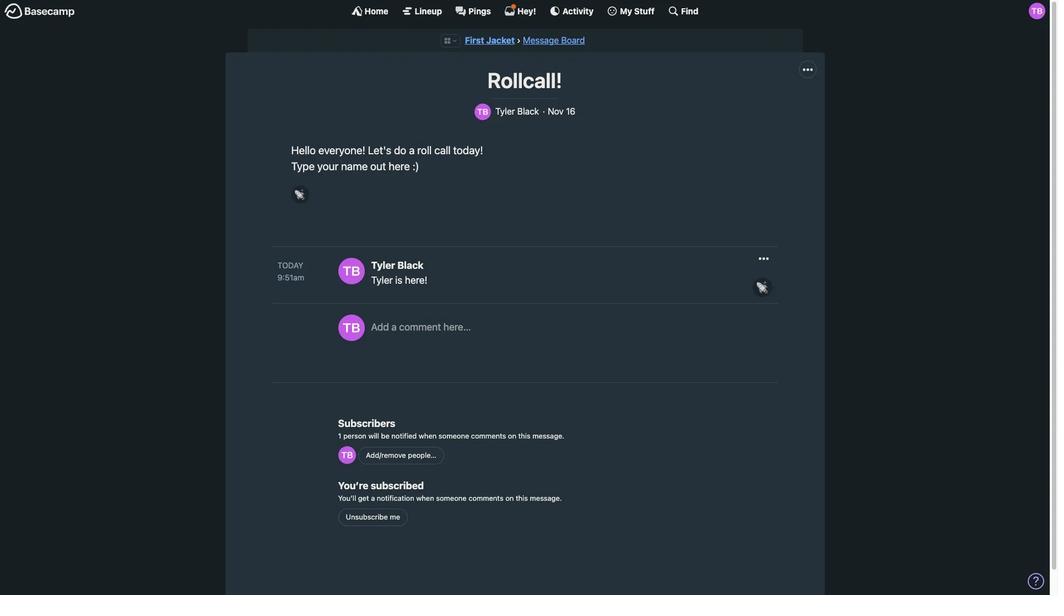 Task type: describe. For each thing, give the bounding box(es) containing it.
me
[[390, 513, 400, 522]]

my stuff button
[[607, 6, 655, 17]]

0 vertical spatial tyler black
[[496, 106, 539, 116]]

activity
[[563, 6, 594, 16]]

tyler black image inside main element
[[1029, 3, 1046, 19]]

find
[[681, 6, 699, 16]]

comment
[[399, 321, 441, 333]]

stuff
[[634, 6, 655, 16]]

first
[[465, 35, 484, 45]]

notification
[[377, 494, 414, 503]]

0 horizontal spatial tyler black
[[371, 260, 424, 271]]

comments for you're
[[469, 494, 504, 503]]

today
[[278, 261, 303, 270]]

call
[[434, 144, 451, 156]]

add/remove
[[366, 451, 406, 460]]

main element
[[0, 0, 1050, 21]]

a for everyone!
[[409, 144, 415, 156]]

someone for you're
[[436, 494, 467, 503]]

out
[[370, 160, 386, 173]]

message. for subscribers
[[533, 431, 565, 440]]

add a comment here… button
[[371, 315, 767, 364]]

message. for you're
[[530, 494, 562, 503]]

you'll
[[338, 494, 356, 503]]

0 vertical spatial tyler
[[496, 106, 515, 116]]

1 vertical spatial tyler
[[371, 260, 395, 271]]

subscribed
[[371, 480, 424, 492]]

you're subscribed you'll get a notification when someone comments on this message.
[[338, 480, 562, 503]]

hey! button
[[504, 4, 536, 17]]

when for you're
[[416, 494, 434, 503]]

board
[[561, 35, 585, 45]]

a for subscribed
[[371, 494, 375, 503]]

everyone!
[[318, 144, 365, 156]]

rollcall!
[[488, 68, 562, 93]]

on for subscribers
[[508, 431, 516, 440]]

today!
[[453, 144, 483, 156]]

lineup link
[[402, 6, 442, 17]]

hello
[[291, 144, 316, 156]]

on for you're
[[506, 494, 514, 503]]

add/remove people…
[[366, 451, 437, 460]]

find button
[[668, 6, 699, 17]]

a inside button
[[392, 321, 397, 333]]

this for subscribers
[[518, 431, 531, 440]]

2 vertical spatial tyler
[[371, 275, 393, 286]]

you're
[[338, 480, 369, 492]]

name
[[341, 160, 368, 173]]

type
[[291, 160, 315, 173]]

here…
[[444, 321, 471, 333]]

1 vertical spatial black
[[398, 260, 424, 271]]

be
[[381, 431, 390, 440]]

this for you're
[[516, 494, 528, 503]]

person
[[343, 431, 366, 440]]

9:51am link
[[278, 272, 327, 284]]

16
[[566, 106, 576, 116]]



Task type: vqa. For each thing, say whether or not it's contained in the screenshot.
bottom 'this'
yes



Task type: locate. For each thing, give the bounding box(es) containing it.
on
[[508, 431, 516, 440], [506, 494, 514, 503]]

2 horizontal spatial a
[[409, 144, 415, 156]]

› message board
[[517, 35, 585, 45]]

today 9:51am
[[278, 261, 304, 282]]

comments
[[471, 431, 506, 440], [469, 494, 504, 503]]

›
[[517, 35, 521, 45]]

roll
[[417, 144, 432, 156]]

a right do in the top of the page
[[409, 144, 415, 156]]

1 horizontal spatial tyler black
[[496, 106, 539, 116]]

subscribers
[[338, 418, 395, 429]]

nov 16 element
[[548, 106, 576, 117]]

1 vertical spatial this
[[516, 494, 528, 503]]

1
[[338, 431, 341, 440]]

0 vertical spatial on
[[508, 431, 516, 440]]

today link
[[278, 260, 327, 272]]

tyler left is
[[371, 275, 393, 286]]

tyler is here!
[[371, 275, 428, 286]]

a inside you're subscribed you'll get a notification when someone comments on this message.
[[371, 494, 375, 503]]

1 vertical spatial on
[[506, 494, 514, 503]]

tyler up tyler is here!
[[371, 260, 395, 271]]

will
[[368, 431, 379, 440]]

add/remove people… link
[[358, 447, 444, 465]]

2 vertical spatial a
[[371, 494, 375, 503]]

when for subscribers
[[419, 431, 437, 440]]

black left nov
[[517, 106, 539, 116]]

a
[[409, 144, 415, 156], [392, 321, 397, 333], [371, 494, 375, 503]]

my stuff
[[620, 6, 655, 16]]

1 horizontal spatial black
[[517, 106, 539, 116]]

here
[[389, 160, 410, 173]]

tyler black image
[[1029, 3, 1046, 19], [475, 103, 491, 120], [338, 315, 365, 341], [338, 447, 356, 464]]

1 horizontal spatial a
[[392, 321, 397, 333]]

people…
[[408, 451, 437, 460]]

tyler black image
[[338, 258, 365, 285]]

when up people…
[[419, 431, 437, 440]]

0 vertical spatial a
[[409, 144, 415, 156]]

home link
[[351, 6, 388, 17]]

comments inside you're subscribed you'll get a notification when someone comments on this message.
[[469, 494, 504, 503]]

a right add
[[392, 321, 397, 333]]

when
[[419, 431, 437, 440], [416, 494, 434, 503]]

when right notification
[[416, 494, 434, 503]]

0 vertical spatial someone
[[439, 431, 469, 440]]

0 vertical spatial when
[[419, 431, 437, 440]]

tyler black down 'rollcall!'
[[496, 106, 539, 116]]

someone inside subscribers 1 person will be notified when someone comments on this message.
[[439, 431, 469, 440]]

home
[[365, 6, 388, 16]]

1 vertical spatial when
[[416, 494, 434, 503]]

do
[[394, 144, 406, 156]]

nov 16
[[548, 106, 576, 116]]

get
[[358, 494, 369, 503]]

9:51am element
[[278, 273, 304, 282]]

subscribers 1 person will be notified when someone comments on this message.
[[338, 418, 565, 440]]

let's
[[368, 144, 391, 156]]

when inside you're subscribed you'll get a notification when someone comments on this message.
[[416, 494, 434, 503]]

1 vertical spatial message.
[[530, 494, 562, 503]]

someone
[[439, 431, 469, 440], [436, 494, 467, 503]]

tyler
[[496, 106, 515, 116], [371, 260, 395, 271], [371, 275, 393, 286]]

on inside subscribers 1 person will be notified when someone comments on this message.
[[508, 431, 516, 440]]

0 horizontal spatial black
[[398, 260, 424, 271]]

jacket
[[486, 35, 515, 45]]

switch accounts image
[[4, 3, 75, 20]]

message.
[[533, 431, 565, 440], [530, 494, 562, 503]]

pings button
[[455, 6, 491, 17]]

notified
[[392, 431, 417, 440]]

pings
[[469, 6, 491, 16]]

0 vertical spatial black
[[517, 106, 539, 116]]

a right "get"
[[371, 494, 375, 503]]

black up here!
[[398, 260, 424, 271]]

lineup
[[415, 6, 442, 16]]

9:51am
[[278, 273, 304, 282]]

a inside hello everyone! let's do a roll call today! type your name out here :)
[[409, 144, 415, 156]]

0 horizontal spatial a
[[371, 494, 375, 503]]

today element
[[278, 260, 303, 272]]

someone right notified
[[439, 431, 469, 440]]

1 vertical spatial comments
[[469, 494, 504, 503]]

0 vertical spatial message.
[[533, 431, 565, 440]]

:)
[[413, 160, 419, 173]]

1 vertical spatial a
[[392, 321, 397, 333]]

someone inside you're subscribed you'll get a notification when someone comments on this message.
[[436, 494, 467, 503]]

unsubscribe me button
[[338, 509, 408, 527]]

0 vertical spatial comments
[[471, 431, 506, 440]]

my
[[620, 6, 632, 16]]

your
[[317, 160, 339, 173]]

unsubscribe me
[[346, 513, 400, 522]]

black
[[517, 106, 539, 116], [398, 260, 424, 271]]

this
[[518, 431, 531, 440], [516, 494, 528, 503]]

nov
[[548, 106, 564, 116]]

when inside subscribers 1 person will be notified when someone comments on this message.
[[419, 431, 437, 440]]

is
[[395, 275, 403, 286]]

first jacket link
[[465, 35, 515, 45]]

activity link
[[549, 6, 594, 17]]

on inside you're subscribed you'll get a notification when someone comments on this message.
[[506, 494, 514, 503]]

1 vertical spatial tyler black
[[371, 260, 424, 271]]

someone down people…
[[436, 494, 467, 503]]

this inside subscribers 1 person will be notified when someone comments on this message.
[[518, 431, 531, 440]]

comments inside subscribers 1 person will be notified when someone comments on this message.
[[471, 431, 506, 440]]

0 vertical spatial this
[[518, 431, 531, 440]]

message
[[523, 35, 559, 45]]

message. inside you're subscribed you'll get a notification when someone comments on this message.
[[530, 494, 562, 503]]

add a comment here…
[[371, 321, 471, 333]]

add
[[371, 321, 389, 333]]

here!
[[405, 275, 428, 286]]

hello everyone! let's do a roll call today! type your name out here :)
[[291, 144, 483, 173]]

hey!
[[518, 6, 536, 16]]

comments for subscribers
[[471, 431, 506, 440]]

this inside you're subscribed you'll get a notification when someone comments on this message.
[[516, 494, 528, 503]]

tyler down 'rollcall!'
[[496, 106, 515, 116]]

tyler black
[[496, 106, 539, 116], [371, 260, 424, 271]]

unsubscribe
[[346, 513, 388, 522]]

someone for subscribers
[[439, 431, 469, 440]]

tyler black up is
[[371, 260, 424, 271]]

message board link
[[523, 35, 585, 45]]

1 vertical spatial someone
[[436, 494, 467, 503]]

message. inside subscribers 1 person will be notified when someone comments on this message.
[[533, 431, 565, 440]]

first jacket
[[465, 35, 515, 45]]



